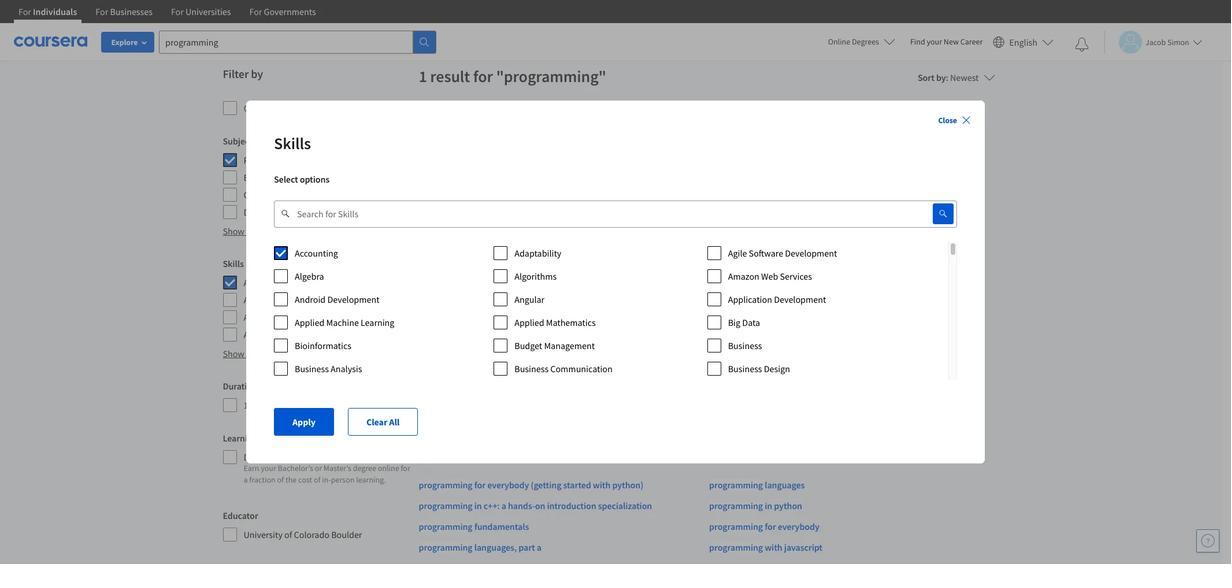 Task type: vqa. For each thing, say whether or not it's contained in the screenshot.


Task type: describe. For each thing, give the bounding box(es) containing it.
agile software development inside skills group
[[244, 312, 353, 323]]

learning.
[[356, 475, 386, 485]]

more for data science
[[246, 226, 267, 237]]

for businesses
[[96, 6, 153, 17]]

computer science
[[244, 189, 314, 201]]

angular
[[515, 294, 545, 305]]

show more button for algebra
[[223, 347, 267, 361]]

hands
[[508, 501, 533, 512]]

apply button
[[274, 408, 334, 436]]

algebra inside skills group
[[244, 329, 273, 341]]

learning inside select skills options element
[[361, 317, 395, 329]]

fraction
[[249, 475, 276, 485]]

programming fundamentals
[[419, 521, 529, 533]]

the
[[286, 475, 297, 485]]

machine
[[326, 317, 359, 329]]

of left in- at the bottom of the page
[[314, 475, 321, 485]]

duration
[[223, 381, 257, 392]]

data inside select skills options element
[[743, 317, 761, 329]]

searches related to programming
[[419, 449, 583, 464]]

started
[[564, 480, 592, 491]]

android development
[[295, 294, 380, 305]]

skills dialog
[[246, 101, 986, 464]]

colorado inside educator 'group'
[[294, 529, 330, 541]]

close button
[[934, 110, 976, 131]]

software inside skills group
[[265, 312, 299, 323]]

1 result for "programming"
[[419, 66, 607, 87]]

0 vertical spatial boulder
[[529, 257, 556, 267]]

communication
[[551, 363, 613, 375]]

getting
[[534, 480, 562, 491]]

Search by keyword search field
[[297, 200, 906, 228]]

specialization
[[598, 501, 653, 512]]

2 horizontal spatial engineering
[[529, 277, 576, 288]]

for inside earn your bachelor's or master's degree online for a fraction of the cost of in-person learning.
[[401, 463, 411, 474]]

1-4 years
[[244, 400, 278, 411]]

earn for earn your bachelor's or master's degree online for a fraction of the cost of in-person learning.
[[244, 463, 259, 474]]

big data
[[729, 317, 761, 329]]

banner navigation
[[9, 0, 325, 32]]

earn your bachelor's or master's degree online for a fraction of the cost of in-person learning.
[[244, 463, 411, 485]]

for individuals
[[19, 6, 77, 17]]

application
[[729, 294, 773, 305]]

earn a degree credit eligible
[[447, 359, 495, 384]]

for for individuals
[[19, 6, 31, 17]]

applied machine learning
[[295, 317, 395, 329]]

design
[[764, 363, 791, 375]]

coursera image
[[14, 33, 87, 51]]

c
[[484, 501, 488, 512]]

programming in python
[[710, 501, 803, 512]]

everybody for programming for everybody
[[778, 521, 820, 533]]

programming for programming in c ++: a hands - on introduction specialization
[[419, 501, 473, 512]]

computer
[[244, 189, 283, 201]]

newest
[[951, 72, 979, 83]]

master
[[433, 277, 459, 288]]

new
[[944, 36, 960, 47]]

in inside master of engineering in engineering management
[[520, 277, 527, 288]]

"programming"
[[497, 66, 607, 87]]

business for business communication
[[515, 363, 549, 375]]

your for find
[[927, 36, 943, 47]]

accounting inside skills group
[[244, 277, 287, 289]]

programming for programming in python
[[710, 501, 764, 512]]

individuals
[[33, 6, 77, 17]]

for right result at the top left
[[474, 66, 493, 87]]

development up services
[[786, 248, 838, 259]]

searches
[[419, 449, 463, 464]]

governments
[[264, 6, 316, 17]]

degrees
[[244, 452, 275, 463]]

application development
[[729, 294, 827, 305]]

0 horizontal spatial with
[[593, 480, 611, 491]]

0 horizontal spatial credit
[[244, 102, 267, 114]]

services
[[781, 271, 813, 282]]

find
[[911, 36, 926, 47]]

career
[[961, 36, 983, 47]]

to
[[503, 449, 513, 464]]

english button
[[989, 23, 1059, 61]]

0 vertical spatial eligible
[[269, 102, 298, 114]]

of inside educator 'group'
[[285, 529, 292, 541]]

programming for everybody
[[710, 521, 820, 533]]

android
[[295, 294, 326, 305]]

master's
[[324, 463, 352, 474]]

applied for applied machine learning
[[295, 317, 325, 329]]

-
[[533, 501, 535, 512]]

adaptability inside select skills options element
[[515, 248, 562, 259]]

master of engineering in engineering management link
[[433, 276, 599, 303]]

1-
[[244, 400, 251, 411]]

physical science and engineering
[[244, 154, 372, 166]]

skills inside skills group
[[223, 258, 244, 270]]

sort
[[918, 72, 935, 83]]

show more for algebra
[[223, 348, 267, 360]]

business design
[[729, 363, 791, 375]]

agile inside skills group
[[244, 312, 263, 323]]

for for universities
[[171, 6, 184, 17]]

subject
[[223, 135, 253, 147]]

skills inside dialog
[[274, 133, 311, 154]]

credit inside earn a degree credit eligible
[[447, 373, 467, 384]]

science for data
[[263, 206, 293, 218]]

4
[[251, 400, 256, 411]]

management inside select skills options element
[[545, 340, 595, 352]]

bioinformatics
[[295, 340, 352, 352]]

1 horizontal spatial with
[[765, 542, 783, 554]]

(
[[531, 480, 534, 491]]

programming for programming languages , part a
[[419, 542, 473, 554]]

budget management
[[515, 340, 595, 352]]

)
[[641, 480, 644, 491]]

for for governments
[[250, 6, 262, 17]]

show for data science
[[223, 226, 245, 237]]

business inside subject group
[[244, 172, 278, 183]]

a inside earn your bachelor's or master's degree online for a fraction of the cost of in-person learning.
[[244, 475, 248, 485]]

amazon
[[729, 271, 760, 282]]

budget
[[515, 340, 543, 352]]

of left "the"
[[277, 475, 284, 485]]

:
[[947, 72, 949, 83]]

learning inside group
[[223, 433, 257, 444]]

algebra inside select skills options element
[[295, 271, 324, 282]]

years
[[258, 400, 278, 411]]

agile software development inside select skills options element
[[729, 248, 838, 259]]

search image
[[939, 209, 949, 219]]

learning product group
[[223, 431, 412, 490]]

university of colorado boulder inside educator 'group'
[[244, 529, 362, 541]]

1 horizontal spatial python
[[775, 501, 803, 512]]

degree inside earn your bachelor's or master's degree online for a fraction of the cost of in-person learning.
[[353, 463, 376, 474]]

show notifications image
[[1076, 38, 1090, 51]]

product
[[259, 433, 291, 444]]

for governments
[[250, 6, 316, 17]]

science for physical
[[278, 154, 307, 166]]



Task type: locate. For each thing, give the bounding box(es) containing it.
2 show from the top
[[223, 348, 245, 360]]

web
[[762, 271, 779, 282]]

data science
[[244, 206, 293, 218]]

your
[[927, 36, 943, 47], [261, 463, 276, 474]]

0 vertical spatial learning
[[361, 317, 395, 329]]

show more button for data science
[[223, 224, 267, 238]]

earn for earn a degree credit eligible
[[449, 359, 465, 370]]

software inside select skills options element
[[749, 248, 784, 259]]

0 vertical spatial show more
[[223, 226, 267, 237]]

all
[[389, 416, 400, 428]]

1 for from the left
[[19, 6, 31, 17]]

0 vertical spatial languages
[[765, 480, 805, 491]]

agile software development down android
[[244, 312, 353, 323]]

master of engineering in engineering management
[[433, 277, 576, 302]]

0 vertical spatial earn
[[449, 359, 465, 370]]

cost
[[298, 475, 312, 485]]

0 vertical spatial colorado
[[497, 257, 528, 267]]

business left design
[[729, 363, 763, 375]]

1 horizontal spatial your
[[927, 36, 943, 47]]

0 horizontal spatial degree
[[353, 463, 376, 474]]

by for sort
[[937, 72, 947, 83]]

adaptability inside skills group
[[244, 294, 291, 306]]

data down computer on the left of the page
[[244, 206, 262, 218]]

your for earn
[[261, 463, 276, 474]]

your up fraction
[[261, 463, 276, 474]]

1 vertical spatial languages
[[475, 542, 515, 554]]

1 horizontal spatial agile software development
[[729, 248, 838, 259]]

programming up "programming in python"
[[710, 480, 764, 491]]

languages down fundamentals
[[475, 542, 515, 554]]

2 more from the top
[[246, 348, 267, 360]]

of down "the"
[[285, 529, 292, 541]]

python up specialization
[[613, 480, 641, 491]]

adaptability up algorithms
[[515, 248, 562, 259]]

earn inside earn your bachelor's or master's degree online for a fraction of the cost of in-person learning.
[[244, 463, 259, 474]]

for
[[19, 6, 31, 17], [96, 6, 108, 17], [171, 6, 184, 17], [250, 6, 262, 17]]

earn inside earn a degree credit eligible
[[449, 359, 465, 370]]

1 vertical spatial software
[[265, 312, 299, 323]]

0 vertical spatial data
[[244, 206, 262, 218]]

0 horizontal spatial algebra
[[244, 329, 273, 341]]

programming languages
[[710, 480, 805, 491]]

programming languages , part a
[[419, 542, 542, 554]]

by right sort
[[937, 72, 947, 83]]

big
[[729, 317, 741, 329]]

1 horizontal spatial eligible
[[469, 373, 494, 384]]

management
[[433, 291, 484, 302], [545, 340, 595, 352]]

0 vertical spatial skills
[[274, 133, 311, 154]]

programming for programming languages
[[710, 480, 764, 491]]

duration group
[[223, 379, 412, 413]]

1 horizontal spatial university
[[453, 257, 487, 267]]

2 vertical spatial science
[[263, 206, 293, 218]]

management inside master of engineering in engineering management
[[433, 291, 484, 302]]

by for filter
[[251, 67, 263, 81]]

of inside master of engineering in engineering management
[[461, 277, 469, 288]]

boulder inside educator 'group'
[[331, 529, 362, 541]]

applied for applied mathematics
[[515, 317, 545, 329]]

1 horizontal spatial everybody
[[778, 521, 820, 533]]

more for algebra
[[246, 348, 267, 360]]

of up master of engineering in engineering management
[[488, 257, 495, 267]]

0 horizontal spatial in
[[475, 501, 482, 512]]

1 vertical spatial data
[[743, 317, 761, 329]]

4 for from the left
[[250, 6, 262, 17]]

introduction
[[547, 501, 597, 512]]

0 horizontal spatial engineering
[[326, 154, 372, 166]]

programming down programming languages
[[710, 501, 764, 512]]

1 vertical spatial colorado
[[294, 529, 330, 541]]

engineering inside subject group
[[326, 154, 372, 166]]

0 horizontal spatial university of colorado boulder
[[244, 529, 362, 541]]

for universities
[[171, 6, 231, 17]]

clear all
[[367, 416, 400, 428]]

eligible inside earn a degree credit eligible
[[469, 373, 494, 384]]

1 horizontal spatial boulder
[[529, 257, 556, 267]]

filter
[[223, 67, 249, 81]]

0 vertical spatial credit
[[244, 102, 267, 114]]

business down budget at the left of page
[[515, 363, 549, 375]]

businesses
[[110, 6, 153, 17]]

business down bioinformatics
[[295, 363, 329, 375]]

1 horizontal spatial learning
[[361, 317, 395, 329]]

educator group
[[223, 509, 412, 543]]

2 applied from the left
[[515, 317, 545, 329]]

1 horizontal spatial in
[[520, 277, 527, 288]]

1 vertical spatial degree
[[353, 463, 376, 474]]

2 for from the left
[[96, 6, 108, 17]]

science down the computer science
[[263, 206, 293, 218]]

0 horizontal spatial everybody
[[488, 480, 529, 491]]

bachelor's
[[278, 463, 313, 474]]

subject group
[[223, 134, 412, 220]]

select skills options element
[[274, 242, 958, 381]]

business
[[244, 172, 278, 183], [729, 340, 763, 352], [295, 363, 329, 375], [515, 363, 549, 375], [729, 363, 763, 375]]

with down programming for everybody
[[765, 542, 783, 554]]

in up programming for everybody
[[765, 501, 773, 512]]

business for business analysis
[[295, 363, 329, 375]]

programming up getting
[[515, 449, 583, 464]]

help center image
[[1202, 534, 1216, 548]]

university down educator
[[244, 529, 283, 541]]

development down services
[[775, 294, 827, 305]]

degree
[[472, 359, 495, 370], [353, 463, 376, 474]]

None search field
[[159, 30, 437, 53]]

business down big data
[[729, 340, 763, 352]]

0 horizontal spatial python
[[613, 480, 641, 491]]

0 vertical spatial adaptability
[[515, 248, 562, 259]]

person
[[331, 475, 355, 485]]

science for computer
[[285, 189, 314, 201]]

show more down data science
[[223, 226, 267, 237]]

everybody up javascript
[[778, 521, 820, 533]]

1 more from the top
[[246, 226, 267, 237]]

degree inside earn a degree credit eligible
[[472, 359, 495, 370]]

close
[[939, 115, 958, 126]]

more down data science
[[246, 226, 267, 237]]

programming down searches
[[419, 480, 473, 491]]

in
[[520, 277, 527, 288], [475, 501, 482, 512], [765, 501, 773, 512]]

0 vertical spatial accounting
[[295, 248, 338, 259]]

in for programming in python
[[765, 501, 773, 512]]

educator
[[223, 510, 258, 522]]

1 vertical spatial boulder
[[331, 529, 362, 541]]

1 horizontal spatial accounting
[[295, 248, 338, 259]]

mathematics
[[546, 317, 596, 329]]

data inside subject group
[[244, 206, 262, 218]]

0 horizontal spatial colorado
[[294, 529, 330, 541]]

software
[[749, 248, 784, 259], [265, 312, 299, 323]]

1 vertical spatial university of colorado boulder
[[244, 529, 362, 541]]

show down data science
[[223, 226, 245, 237]]

for left 'businesses'
[[96, 6, 108, 17]]

1 vertical spatial eligible
[[469, 373, 494, 384]]

your right the find
[[927, 36, 943, 47]]

1 vertical spatial with
[[765, 542, 783, 554]]

++:
[[488, 501, 500, 512]]

0 horizontal spatial learning
[[223, 433, 257, 444]]

python up programming for everybody
[[775, 501, 803, 512]]

for left governments
[[250, 6, 262, 17]]

online
[[378, 463, 399, 474]]

university
[[453, 257, 487, 267], [244, 529, 283, 541]]

programming up programming fundamentals
[[419, 501, 473, 512]]

1 show more from the top
[[223, 226, 267, 237]]

0 vertical spatial everybody
[[488, 480, 529, 491]]

a
[[466, 359, 470, 370], [244, 475, 248, 485], [502, 501, 507, 512], [537, 542, 542, 554]]

sort by : newest
[[918, 72, 979, 83]]

for left the 'universities'
[[171, 6, 184, 17]]

for up programming with javascript
[[765, 521, 777, 533]]

for left the 'individuals'
[[19, 6, 31, 17]]

languages
[[765, 480, 805, 491], [475, 542, 515, 554]]

university of colorado boulder down cost
[[244, 529, 362, 541]]

credit
[[244, 102, 267, 114], [447, 373, 467, 384]]

1 vertical spatial credit
[[447, 373, 467, 384]]

a inside earn a degree credit eligible
[[466, 359, 470, 370]]

1 vertical spatial algebra
[[244, 329, 273, 341]]

0 vertical spatial more
[[246, 226, 267, 237]]

1 vertical spatial agile software development
[[244, 312, 353, 323]]

development down android development
[[301, 312, 353, 323]]

programming for programming fundamentals
[[419, 521, 473, 533]]

1 vertical spatial learning
[[223, 433, 257, 444]]

2 horizontal spatial in
[[765, 501, 773, 512]]

boulder up algorithms
[[529, 257, 556, 267]]

programming for programming with javascript
[[710, 542, 764, 554]]

0 horizontal spatial data
[[244, 206, 262, 218]]

in for programming in c ++: a hands - on introduction specialization
[[475, 501, 482, 512]]

1 horizontal spatial data
[[743, 317, 761, 329]]

in left c
[[475, 501, 482, 512]]

javascript
[[785, 542, 823, 554]]

0 horizontal spatial agile
[[244, 312, 263, 323]]

1 vertical spatial python
[[775, 501, 803, 512]]

learning up degrees
[[223, 433, 257, 444]]

show up duration
[[223, 348, 245, 360]]

applied mathematics
[[515, 317, 596, 329]]

0 vertical spatial management
[[433, 291, 484, 302]]

1 show more button from the top
[[223, 224, 267, 238]]

more up duration
[[246, 348, 267, 360]]

colorado up master of engineering in engineering management link
[[497, 257, 528, 267]]

for for businesses
[[96, 6, 108, 17]]

boulder
[[529, 257, 556, 267], [331, 529, 362, 541]]

1 vertical spatial science
[[285, 189, 314, 201]]

agile inside select skills options element
[[729, 248, 748, 259]]

development
[[786, 248, 838, 259], [328, 294, 380, 305], [775, 294, 827, 305], [301, 312, 353, 323]]

everybody
[[488, 480, 529, 491], [778, 521, 820, 533]]

or
[[315, 463, 322, 474]]

clear
[[367, 416, 388, 428]]

1 horizontal spatial earn
[[449, 359, 465, 370]]

apply
[[293, 416, 316, 428]]

0 horizontal spatial by
[[251, 67, 263, 81]]

amazon web services
[[729, 271, 813, 282]]

engineering
[[326, 154, 372, 166], [471, 277, 518, 288], [529, 277, 576, 288]]

by
[[251, 67, 263, 81], [937, 72, 947, 83]]

university of colorado boulder
[[453, 257, 556, 267], [244, 529, 362, 541]]

colorado down cost
[[294, 529, 330, 541]]

0 vertical spatial show
[[223, 226, 245, 237]]

0 horizontal spatial management
[[433, 291, 484, 302]]

1 horizontal spatial management
[[545, 340, 595, 352]]

1
[[419, 66, 427, 87]]

1 vertical spatial management
[[545, 340, 595, 352]]

1 vertical spatial earn
[[244, 463, 259, 474]]

programming down "programming in python"
[[710, 521, 764, 533]]

everybody up hands
[[488, 480, 529, 491]]

1 horizontal spatial by
[[937, 72, 947, 83]]

1 vertical spatial show
[[223, 348, 245, 360]]

programming down programming for everybody
[[710, 542, 764, 554]]

data right big
[[743, 317, 761, 329]]

programming for everybody ( getting started with python )
[[419, 480, 644, 491]]

part
[[519, 542, 535, 554]]

languages for programming languages , part a
[[475, 542, 515, 554]]

show more button up duration
[[223, 347, 267, 361]]

management down mathematics
[[545, 340, 595, 352]]

programming up programming languages , part a
[[419, 521, 473, 533]]

1 horizontal spatial languages
[[765, 480, 805, 491]]

0 vertical spatial university of colorado boulder
[[453, 257, 556, 267]]

business down physical
[[244, 172, 278, 183]]

by right filter
[[251, 67, 263, 81]]

1 horizontal spatial colorado
[[497, 257, 528, 267]]

1 horizontal spatial software
[[749, 248, 784, 259]]

programming with javascript
[[710, 542, 823, 554]]

show more button
[[223, 224, 267, 238], [223, 347, 267, 361]]

result
[[430, 66, 470, 87]]

agile software development up amazon web services
[[729, 248, 838, 259]]

agile software development
[[729, 248, 838, 259], [244, 312, 353, 323]]

find your new career
[[911, 36, 983, 47]]

0 vertical spatial agile
[[729, 248, 748, 259]]

languages up "programming in python"
[[765, 480, 805, 491]]

0 vertical spatial python
[[613, 480, 641, 491]]

related
[[466, 449, 501, 464]]

university inside educator 'group'
[[244, 529, 283, 541]]

1 applied from the left
[[295, 317, 325, 329]]

0 vertical spatial with
[[593, 480, 611, 491]]

university up the master
[[453, 257, 487, 267]]

1 horizontal spatial university of colorado boulder
[[453, 257, 556, 267]]

1 vertical spatial skills
[[223, 258, 244, 270]]

programming
[[515, 449, 583, 464], [419, 480, 473, 491], [710, 480, 764, 491], [419, 501, 473, 512], [710, 501, 764, 512], [419, 521, 473, 533], [710, 521, 764, 533], [419, 542, 473, 554], [710, 542, 764, 554]]

development inside skills group
[[301, 312, 353, 323]]

0 vertical spatial science
[[278, 154, 307, 166]]

2 show more from the top
[[223, 348, 267, 360]]

0 horizontal spatial boulder
[[331, 529, 362, 541]]

0 vertical spatial university
[[453, 257, 487, 267]]

for up c
[[475, 480, 486, 491]]

show more up duration
[[223, 348, 267, 360]]

and
[[309, 154, 324, 166]]

of right the master
[[461, 277, 469, 288]]

1 horizontal spatial skills
[[274, 133, 311, 154]]

show for algebra
[[223, 348, 245, 360]]

select
[[274, 174, 298, 185]]

1 vertical spatial show more
[[223, 348, 267, 360]]

0 horizontal spatial languages
[[475, 542, 515, 554]]

1 horizontal spatial adaptability
[[515, 248, 562, 259]]

0 horizontal spatial earn
[[244, 463, 259, 474]]

university of colorado boulder up master of engineering in engineering management
[[453, 257, 556, 267]]

software up web
[[749, 248, 784, 259]]

show more for data science
[[223, 226, 267, 237]]

english
[[1010, 36, 1038, 48]]

0 horizontal spatial university
[[244, 529, 283, 541]]

1 vertical spatial agile
[[244, 312, 263, 323]]

colorado
[[497, 257, 528, 267], [294, 529, 330, 541]]

3 for from the left
[[171, 6, 184, 17]]

skills group
[[223, 257, 412, 342]]

on
[[535, 501, 546, 512]]

1 vertical spatial everybody
[[778, 521, 820, 533]]

show more button down data science
[[223, 224, 267, 238]]

software down android
[[265, 312, 299, 323]]

languages for programming languages
[[765, 480, 805, 491]]

programming down programming fundamentals
[[419, 542, 473, 554]]

1 horizontal spatial algebra
[[295, 271, 324, 282]]

0 horizontal spatial eligible
[[269, 102, 298, 114]]

algebra up duration
[[244, 329, 273, 341]]

adaptability left android
[[244, 294, 291, 306]]

for right online
[[401, 463, 411, 474]]

applied down android
[[295, 317, 325, 329]]

0 horizontal spatial applied
[[295, 317, 325, 329]]

algebra up android
[[295, 271, 324, 282]]

programming for programming for everybody
[[710, 521, 764, 533]]

algorithms
[[515, 271, 557, 282]]

with right started
[[593, 480, 611, 491]]

everybody for programming for everybody ( getting started with python )
[[488, 480, 529, 491]]

business analysis
[[295, 363, 362, 375]]

in up angular
[[520, 277, 527, 288]]

1 show from the top
[[223, 226, 245, 237]]

0 vertical spatial algebra
[[295, 271, 324, 282]]

business for business design
[[729, 363, 763, 375]]

programming for programming for everybody ( getting started with python )
[[419, 480, 473, 491]]

development up applied machine learning
[[328, 294, 380, 305]]

science down select options
[[285, 189, 314, 201]]

0 horizontal spatial agile software development
[[244, 312, 353, 323]]

accounting inside select skills options element
[[295, 248, 338, 259]]

0 horizontal spatial software
[[265, 312, 299, 323]]

1 vertical spatial accounting
[[244, 277, 287, 289]]

science up select
[[278, 154, 307, 166]]

applied down angular
[[515, 317, 545, 329]]

2 show more button from the top
[[223, 347, 267, 361]]

1 vertical spatial your
[[261, 463, 276, 474]]

1 horizontal spatial engineering
[[471, 277, 518, 288]]

learning right machine
[[361, 317, 395, 329]]

programming in c ++: a hands - on introduction specialization
[[419, 501, 653, 512]]

fundamentals
[[475, 521, 529, 533]]

select options
[[274, 174, 330, 185]]

management down the master
[[433, 291, 484, 302]]

1 horizontal spatial credit
[[447, 373, 467, 384]]

1 vertical spatial show more button
[[223, 347, 267, 361]]

1 vertical spatial adaptability
[[244, 294, 291, 306]]

0 vertical spatial show more button
[[223, 224, 267, 238]]

boulder down person
[[331, 529, 362, 541]]

1 horizontal spatial agile
[[729, 248, 748, 259]]

your inside earn your bachelor's or master's degree online for a fraction of the cost of in-person learning.
[[261, 463, 276, 474]]

learning product
[[223, 433, 291, 444]]



